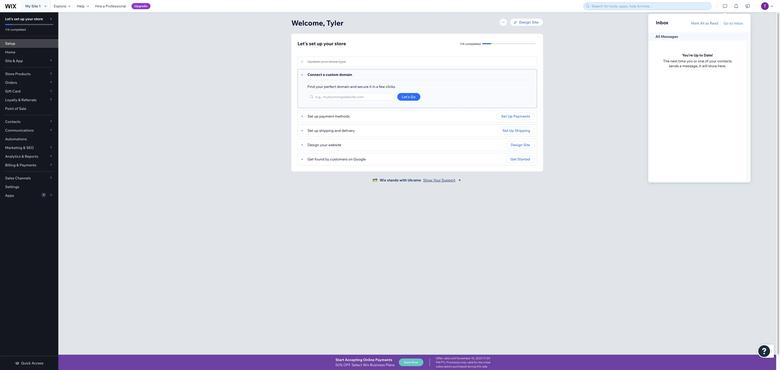 Task type: vqa. For each thing, say whether or not it's contained in the screenshot.
Support
yes



Task type: describe. For each thing, give the bounding box(es) containing it.
set for set up payments
[[502, 114, 507, 119]]

loyalty & referrals
[[5, 98, 37, 102]]

0 vertical spatial all
[[701, 21, 705, 26]]

sales channels button
[[0, 174, 58, 183]]

go inside button
[[411, 95, 416, 99]]

started
[[518, 157, 531, 162]]

help button
[[74, 0, 92, 12]]

upgrade
[[135, 4, 147, 8]]

pm
[[436, 361, 441, 365]]

2 vertical spatial store
[[329, 59, 338, 64]]

sales channels
[[5, 176, 31, 181]]

marketing
[[5, 146, 22, 150]]

clicks.
[[386, 85, 396, 89]]

welcome,
[[292, 18, 325, 27]]

& for marketing
[[23, 146, 25, 150]]

shipping
[[320, 129, 334, 133]]

type
[[339, 59, 346, 64]]

set for set up shipping and delivery
[[308, 129, 314, 133]]

up for shipping
[[510, 129, 515, 133]]

set for set up payment methods
[[308, 114, 314, 119]]

billing
[[5, 163, 16, 168]]

store products
[[5, 72, 31, 76]]

contacts
[[5, 120, 20, 124]]

set up shipping and delivery
[[308, 129, 355, 133]]

& for billing
[[16, 163, 19, 168]]

get started
[[511, 157, 531, 162]]

your right find
[[316, 85, 323, 89]]

offer
[[436, 357, 443, 361]]

site & app
[[5, 59, 23, 63]]

you're up to date! the next time you or one of your contacts sends a message, it will show here.
[[664, 53, 733, 68]]

date!
[[705, 53, 714, 58]]

get started button
[[506, 156, 535, 163]]

set up payments button
[[497, 113, 535, 120]]

1 vertical spatial valid
[[468, 361, 474, 365]]

get for get found by customers on google
[[308, 157, 314, 162]]

1 horizontal spatial set
[[309, 41, 316, 47]]

show your support button
[[424, 178, 456, 183]]

orders button
[[0, 78, 58, 87]]

pt).
[[441, 361, 446, 365]]

help
[[77, 4, 85, 8]]

home
[[5, 50, 15, 55]]

purchased
[[453, 365, 467, 369]]

site & app button
[[0, 57, 58, 65]]

gift
[[5, 89, 12, 94]]

domain for custom
[[340, 72, 352, 77]]

the
[[479, 361, 483, 365]]

1 horizontal spatial 1/6 completed
[[460, 42, 481, 46]]

setup
[[5, 41, 15, 46]]

1 horizontal spatial let's set up your store
[[298, 41, 346, 47]]

design inside "design site" button
[[511, 143, 523, 148]]

wix stands with ukraine show your support
[[380, 178, 456, 183]]

quick
[[21, 362, 31, 366]]

connect a custom domain
[[308, 72, 352, 77]]

a left custom
[[323, 72, 325, 77]]

store
[[5, 72, 14, 76]]

professional
[[106, 4, 126, 8]]

quick access button
[[15, 362, 43, 366]]

up for payments
[[508, 114, 513, 119]]

quick access
[[21, 362, 43, 366]]

set up shipping button
[[498, 127, 535, 135]]

this
[[477, 365, 482, 369]]

methods
[[335, 114, 350, 119]]

get for get started
[[511, 157, 517, 162]]

you're
[[683, 53, 694, 58]]

all messages
[[656, 34, 679, 39]]

1 horizontal spatial 1/6
[[460, 42, 465, 46]]

design site link
[[511, 18, 544, 26]]

design your website
[[308, 143, 342, 148]]

set up shipping
[[503, 129, 531, 133]]

website
[[329, 143, 342, 148]]

1 vertical spatial all
[[656, 34, 661, 39]]

e.g., mystunningwebsite.com field
[[314, 93, 392, 101]]

mark all as read button
[[692, 21, 719, 26]]

as
[[706, 21, 710, 26]]

for
[[475, 361, 478, 365]]

up left shipping on the left top of page
[[314, 129, 319, 133]]

go to inbox
[[724, 21, 744, 26]]

your inside "sidebar" element
[[25, 17, 33, 21]]

payments inside start accepting online payments 50% off select wix business plans
[[376, 358, 393, 363]]

shipping
[[515, 129, 531, 133]]

november
[[457, 357, 471, 361]]

setup link
[[0, 39, 58, 48]]

your left website
[[320, 143, 328, 148]]

contacts
[[718, 59, 733, 63]]

start accepting online payments 50% off select wix business plans
[[336, 358, 395, 368]]

& for analytics
[[22, 154, 24, 159]]

1/6 completed inside "sidebar" element
[[5, 28, 26, 32]]

one
[[699, 59, 705, 63]]

it inside you're up to date! the next time you or one of your contacts sends a message, it will show here.
[[700, 64, 702, 68]]

loyalty
[[5, 98, 17, 102]]

0 vertical spatial to
[[730, 21, 734, 26]]

stands
[[387, 178, 399, 183]]

communications
[[5, 128, 34, 133]]

(11:59
[[483, 357, 491, 361]]

of inside you're up to date! the next time you or one of your contacts sends a message, it will show here.
[[706, 59, 709, 63]]

google
[[354, 157, 366, 162]]

your up update your store type
[[324, 41, 334, 47]]

tyler
[[327, 18, 344, 27]]

support
[[442, 178, 456, 183]]

will
[[703, 64, 708, 68]]

access
[[32, 362, 43, 366]]

on
[[349, 157, 353, 162]]

card
[[12, 89, 21, 94]]

my
[[25, 4, 31, 8]]

time
[[679, 59, 687, 63]]

secure
[[358, 85, 369, 89]]

offer valid until november 15, 2023 (11:59 pm pt). promotion only valid for the initial subscription purchased during this sale.
[[436, 357, 491, 369]]

2023
[[476, 357, 482, 361]]



Task type: locate. For each thing, give the bounding box(es) containing it.
show
[[424, 178, 433, 183]]

store inside "sidebar" element
[[34, 17, 43, 21]]

of up the will
[[706, 59, 709, 63]]

channels
[[15, 176, 31, 181]]

0 vertical spatial it
[[700, 64, 702, 68]]

1 vertical spatial design site
[[511, 143, 531, 148]]

all left as
[[701, 21, 705, 26]]

set left shipping on the left top of page
[[308, 129, 314, 133]]

valid up pt).
[[444, 357, 450, 361]]

0 vertical spatial of
[[706, 59, 709, 63]]

to right read
[[730, 21, 734, 26]]

payments for billing & payments
[[20, 163, 36, 168]]

gift card
[[5, 89, 21, 94]]

and left delivery
[[335, 129, 341, 133]]

store down my site 1
[[34, 17, 43, 21]]

1 right my on the left top
[[39, 4, 41, 8]]

initial
[[484, 361, 491, 365]]

marketing & seo
[[5, 146, 34, 150]]

mark
[[692, 21, 700, 26]]

settings
[[5, 185, 19, 190]]

0 horizontal spatial wix
[[363, 363, 370, 368]]

site inside popup button
[[5, 59, 12, 63]]

0 vertical spatial let's
[[5, 17, 13, 21]]

explore
[[54, 4, 66, 8]]

& left reports
[[22, 154, 24, 159]]

1 vertical spatial 1
[[43, 194, 44, 197]]

50%
[[336, 363, 343, 368]]

automations link
[[0, 135, 58, 144]]

let's set up your store up update your store type
[[298, 41, 346, 47]]

apps
[[5, 194, 14, 198]]

1 horizontal spatial valid
[[468, 361, 474, 365]]

1 horizontal spatial payments
[[376, 358, 393, 363]]

design site inside button
[[511, 143, 531, 148]]

it left in on the top of page
[[370, 85, 372, 89]]

app
[[16, 59, 23, 63]]

up inside button
[[510, 129, 515, 133]]

and left the secure at the top of page
[[351, 85, 357, 89]]

1 vertical spatial wix
[[363, 363, 370, 368]]

here.
[[719, 64, 727, 68]]

1 vertical spatial set
[[309, 41, 316, 47]]

set inside "sidebar" element
[[14, 17, 19, 21]]

payments up business
[[376, 358, 393, 363]]

communications button
[[0, 126, 58, 135]]

let's set up your store inside "sidebar" element
[[5, 17, 43, 21]]

the
[[664, 59, 670, 63]]

payments up shipping
[[514, 114, 531, 119]]

few
[[379, 85, 385, 89]]

you
[[687, 59, 694, 63]]

let's set up your store down my on the left top
[[5, 17, 43, 21]]

0 vertical spatial design site
[[520, 20, 539, 25]]

1 horizontal spatial go
[[724, 21, 729, 26]]

loyalty & referrals button
[[0, 96, 58, 104]]

valid
[[444, 357, 450, 361], [468, 361, 474, 365]]

inbox up all messages
[[657, 20, 669, 26]]

set for set up shipping
[[503, 129, 509, 133]]

let's inside "sidebar" element
[[5, 17, 13, 21]]

0 vertical spatial payments
[[514, 114, 531, 119]]

get left started
[[511, 157, 517, 162]]

hire
[[95, 4, 102, 8]]

& right "loyalty"
[[18, 98, 21, 102]]

set up setup
[[14, 17, 19, 21]]

design inside design site link
[[520, 20, 532, 25]]

all
[[701, 21, 705, 26], [656, 34, 661, 39]]

up inside you're up to date! the next time you or one of your contacts sends a message, it will show here.
[[694, 53, 699, 58]]

& right billing
[[16, 163, 19, 168]]

hire a professional
[[95, 4, 126, 8]]

2 vertical spatial payments
[[376, 358, 393, 363]]

0 vertical spatial 1
[[39, 4, 41, 8]]

1
[[39, 4, 41, 8], [43, 194, 44, 197]]

referrals
[[21, 98, 37, 102]]

up left shipping
[[510, 129, 515, 133]]

store up type
[[335, 41, 346, 47]]

subscription
[[436, 365, 453, 369]]

business
[[370, 363, 385, 368]]

1 vertical spatial completed
[[466, 42, 481, 46]]

0 horizontal spatial of
[[15, 107, 18, 111]]

up
[[20, 17, 25, 21], [317, 41, 323, 47], [314, 114, 319, 119], [314, 129, 319, 133]]

completed inside "sidebar" element
[[10, 28, 26, 32]]

2 vertical spatial up
[[510, 129, 515, 133]]

1 horizontal spatial it
[[700, 64, 702, 68]]

0 vertical spatial 1/6 completed
[[5, 28, 26, 32]]

up inside button
[[508, 114, 513, 119]]

0 horizontal spatial payments
[[20, 163, 36, 168]]

set inside button
[[503, 129, 509, 133]]

0 horizontal spatial 1
[[39, 4, 41, 8]]

get left found
[[308, 157, 314, 162]]

payments inside popup button
[[20, 163, 36, 168]]

read
[[710, 21, 719, 26]]

1 horizontal spatial wix
[[380, 178, 387, 183]]

accepting
[[345, 358, 363, 363]]

your up show
[[710, 59, 717, 63]]

get found by customers on google
[[308, 157, 366, 162]]

2 horizontal spatial let's
[[402, 95, 410, 99]]

0 horizontal spatial to
[[700, 53, 704, 58]]

your down my on the left top
[[25, 17, 33, 21]]

1 horizontal spatial completed
[[466, 42, 481, 46]]

only
[[462, 361, 467, 365]]

0 vertical spatial store
[[34, 17, 43, 21]]

1 horizontal spatial of
[[706, 59, 709, 63]]

next
[[671, 59, 678, 63]]

set up update on the top of the page
[[309, 41, 316, 47]]

find your perfect domain and secure it in a few clicks.
[[308, 85, 396, 89]]

payments inside button
[[514, 114, 531, 119]]

1 horizontal spatial let's
[[298, 41, 308, 47]]

to inside you're up to date! the next time you or one of your contacts sends a message, it will show here.
[[700, 53, 704, 58]]

1 vertical spatial let's
[[298, 41, 308, 47]]

your right update on the top of the page
[[321, 59, 329, 64]]

in
[[373, 85, 376, 89]]

billing & payments
[[5, 163, 36, 168]]

to up "one"
[[700, 53, 704, 58]]

0 horizontal spatial get
[[308, 157, 314, 162]]

sales
[[5, 176, 14, 181]]

orders
[[5, 80, 17, 85]]

1 horizontal spatial inbox
[[735, 21, 744, 26]]

inbox right read
[[735, 21, 744, 26]]

during
[[468, 365, 476, 369]]

0 horizontal spatial let's set up your store
[[5, 17, 43, 21]]

up up the or
[[694, 53, 699, 58]]

of inside "sidebar" element
[[15, 107, 18, 111]]

1 inside "sidebar" element
[[43, 194, 44, 197]]

1 get from the left
[[308, 157, 314, 162]]

get inside button
[[511, 157, 517, 162]]

0 vertical spatial go
[[724, 21, 729, 26]]

promotion
[[447, 361, 461, 365]]

sale
[[19, 107, 26, 111]]

your
[[25, 17, 33, 21], [324, 41, 334, 47], [710, 59, 717, 63], [321, 59, 329, 64], [316, 85, 323, 89], [320, 143, 328, 148]]

perfect
[[324, 85, 336, 89]]

go
[[724, 21, 729, 26], [411, 95, 416, 99]]

0 horizontal spatial let's
[[5, 17, 13, 21]]

1 horizontal spatial get
[[511, 157, 517, 162]]

gift card button
[[0, 87, 58, 96]]

up up update on the top of the page
[[317, 41, 323, 47]]

let's inside button
[[402, 95, 410, 99]]

0 horizontal spatial 1/6
[[5, 28, 10, 32]]

1 vertical spatial domain
[[337, 85, 350, 89]]

0 horizontal spatial completed
[[10, 28, 26, 32]]

1 vertical spatial 1/6
[[460, 42, 465, 46]]

15,
[[472, 357, 475, 361]]

1 horizontal spatial and
[[351, 85, 357, 89]]

1/6 completed
[[5, 28, 26, 32], [460, 42, 481, 46]]

a right the hire
[[103, 4, 105, 8]]

0 vertical spatial domain
[[340, 72, 352, 77]]

hire a professional link
[[92, 0, 129, 12]]

payments for set up payments
[[514, 114, 531, 119]]

site inside button
[[524, 143, 531, 148]]

message,
[[683, 64, 699, 68]]

domain for perfect
[[337, 85, 350, 89]]

contacts button
[[0, 118, 58, 126]]

point
[[5, 107, 14, 111]]

a right in on the top of page
[[377, 85, 379, 89]]

settings link
[[0, 183, 58, 192]]

a down time
[[680, 64, 682, 68]]

2 horizontal spatial payments
[[514, 114, 531, 119]]

store products button
[[0, 70, 58, 78]]

0 vertical spatial valid
[[444, 357, 450, 361]]

domain
[[340, 72, 352, 77], [337, 85, 350, 89]]

design
[[520, 20, 532, 25], [308, 143, 320, 148], [511, 143, 523, 148]]

until
[[451, 357, 457, 361]]

up left the payment
[[314, 114, 319, 119]]

wix down online
[[363, 363, 370, 368]]

analytics & reports
[[5, 154, 38, 159]]

0 vertical spatial and
[[351, 85, 357, 89]]

1 vertical spatial payments
[[20, 163, 36, 168]]

0 vertical spatial completed
[[10, 28, 26, 32]]

0 vertical spatial let's set up your store
[[5, 17, 43, 21]]

set left the payment
[[308, 114, 314, 119]]

1 vertical spatial it
[[370, 85, 372, 89]]

1 vertical spatial let's set up your store
[[298, 41, 346, 47]]

select
[[352, 363, 363, 368]]

2 get from the left
[[511, 157, 517, 162]]

seo
[[26, 146, 34, 150]]

upgrade button
[[132, 3, 151, 9]]

0 horizontal spatial go
[[411, 95, 416, 99]]

valid up the during
[[468, 361, 474, 365]]

1 horizontal spatial all
[[701, 21, 705, 26]]

0 horizontal spatial valid
[[444, 357, 450, 361]]

let's set up your store
[[5, 17, 43, 21], [298, 41, 346, 47]]

& left seo
[[23, 146, 25, 150]]

0 horizontal spatial all
[[656, 34, 661, 39]]

a inside you're up to date! the next time you or one of your contacts sends a message, it will show here.
[[680, 64, 682, 68]]

of left sale
[[15, 107, 18, 111]]

found
[[315, 157, 325, 162]]

1 down settings link
[[43, 194, 44, 197]]

it left the will
[[700, 64, 702, 68]]

set inside button
[[502, 114, 507, 119]]

0 vertical spatial wix
[[380, 178, 387, 183]]

home link
[[0, 48, 58, 57]]

1 vertical spatial 1/6 completed
[[460, 42, 481, 46]]

2 vertical spatial let's
[[402, 95, 410, 99]]

messages
[[662, 34, 679, 39]]

0 vertical spatial up
[[694, 53, 699, 58]]

0 horizontal spatial it
[[370, 85, 372, 89]]

up up "set up shipping" button
[[508, 114, 513, 119]]

point of sale
[[5, 107, 26, 111]]

wix inside start accepting online payments 50% off select wix business plans
[[363, 363, 370, 368]]

custom
[[326, 72, 339, 77]]

0 horizontal spatial set
[[14, 17, 19, 21]]

your inside you're up to date! the next time you or one of your contacts sends a message, it will show here.
[[710, 59, 717, 63]]

1 vertical spatial of
[[15, 107, 18, 111]]

0 vertical spatial set
[[14, 17, 19, 21]]

1 horizontal spatial to
[[730, 21, 734, 26]]

wix left stands
[[380, 178, 387, 183]]

1 vertical spatial go
[[411, 95, 416, 99]]

analytics & reports button
[[0, 152, 58, 161]]

up inside "sidebar" element
[[20, 17, 25, 21]]

1 vertical spatial store
[[335, 41, 346, 47]]

1 vertical spatial and
[[335, 129, 341, 133]]

automations
[[5, 137, 27, 142]]

1 vertical spatial up
[[508, 114, 513, 119]]

update
[[308, 59, 320, 64]]

payments down analytics & reports dropdown button
[[20, 163, 36, 168]]

set up payments
[[502, 114, 531, 119]]

& left app
[[13, 59, 15, 63]]

sidebar element
[[0, 12, 58, 371]]

1 horizontal spatial 1
[[43, 194, 44, 197]]

0 vertical spatial 1/6
[[5, 28, 10, 32]]

up up setup 'link'
[[20, 17, 25, 21]]

all left 'messages'
[[656, 34, 661, 39]]

set up "set up shipping" button
[[502, 114, 507, 119]]

welcome, tyler
[[292, 18, 344, 27]]

Search for tools, apps, help & more... field
[[591, 3, 710, 10]]

payments
[[514, 114, 531, 119], [20, 163, 36, 168], [376, 358, 393, 363]]

0 horizontal spatial inbox
[[657, 20, 669, 26]]

up
[[694, 53, 699, 58], [508, 114, 513, 119], [510, 129, 515, 133]]

store left type
[[329, 59, 338, 64]]

my site 1
[[25, 4, 41, 8]]

& for site
[[13, 59, 15, 63]]

marketing & seo button
[[0, 144, 58, 152]]

0 horizontal spatial and
[[335, 129, 341, 133]]

domain up 'find your perfect domain and secure it in a few clicks.'
[[340, 72, 352, 77]]

point of sale link
[[0, 104, 58, 113]]

with
[[400, 178, 407, 183]]

domain right perfect
[[337, 85, 350, 89]]

set left shipping
[[503, 129, 509, 133]]

1/6 inside "sidebar" element
[[5, 28, 10, 32]]

up for to
[[694, 53, 699, 58]]

a
[[103, 4, 105, 8], [680, 64, 682, 68], [323, 72, 325, 77], [377, 85, 379, 89]]

& for loyalty
[[18, 98, 21, 102]]

let's
[[5, 17, 13, 21], [298, 41, 308, 47], [402, 95, 410, 99]]

0 horizontal spatial 1/6 completed
[[5, 28, 26, 32]]

site
[[31, 4, 38, 8], [532, 20, 539, 25], [5, 59, 12, 63], [524, 143, 531, 148]]

1 vertical spatial to
[[700, 53, 704, 58]]

store
[[34, 17, 43, 21], [335, 41, 346, 47], [329, 59, 338, 64]]



